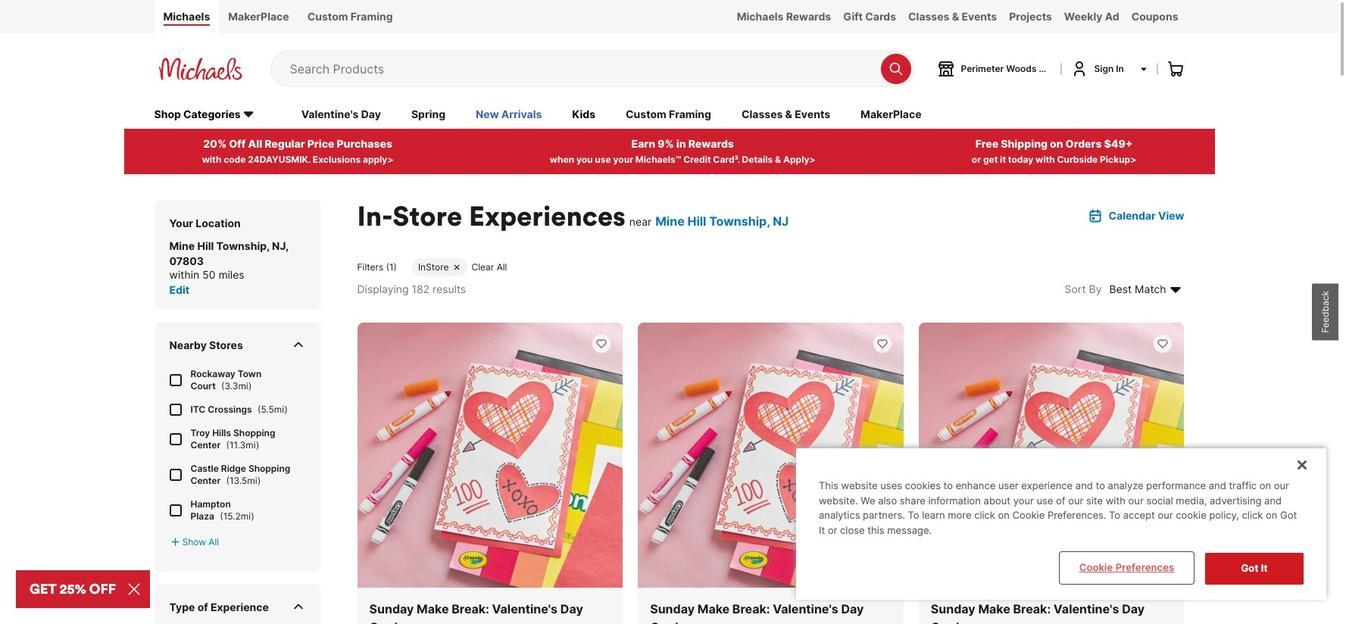 Task type: locate. For each thing, give the bounding box(es) containing it.
valentine's for second 'sunday make break: valentine's day card' link from the left
[[773, 602, 838, 617]]

0 vertical spatial ,
[[767, 213, 770, 229]]

center down the troy
[[191, 439, 221, 450]]

search button image
[[888, 61, 903, 76]]

it down analytics
[[819, 524, 825, 536]]

50
[[202, 268, 215, 281]]

0 vertical spatial makerplace
[[228, 10, 289, 23]]

michaels inside "link"
[[163, 10, 210, 23]]

michaels for michaels rewards
[[737, 10, 784, 23]]

we
[[861, 495, 875, 507]]

0 vertical spatial all
[[248, 137, 262, 150]]

( down ridge
[[226, 475, 229, 486]]

rockaway
[[191, 368, 235, 379]]

cookies
[[905, 480, 941, 492]]

tabler image right stores
[[290, 337, 306, 352]]

use right "you"
[[595, 154, 611, 165]]

hampton
[[191, 498, 231, 510]]

to
[[944, 480, 953, 492], [1096, 480, 1105, 492]]

1 vertical spatial events
[[795, 107, 830, 120]]

makerplace down search button image
[[861, 107, 922, 120]]

0 vertical spatial events
[[962, 10, 997, 23]]

( down hampton
[[220, 510, 223, 522]]

classes & events up perimeter
[[908, 10, 997, 23]]

1 horizontal spatial to
[[1109, 509, 1120, 521]]

shopping up ( 13.5 mi)
[[248, 463, 290, 474]]

1 break: from the left
[[452, 602, 489, 617]]

by
[[1089, 282, 1102, 295]]

3 sunday make break: valentine's day card image from the left
[[919, 322, 1184, 588]]

0 vertical spatial your
[[613, 154, 633, 165]]

ad
[[1105, 10, 1119, 23]]

0 vertical spatial framing
[[351, 10, 393, 23]]

, right township,
[[285, 239, 288, 252]]

& up apply>
[[785, 107, 792, 120]]

new
[[476, 107, 499, 120]]

1 horizontal spatial sunday
[[650, 602, 695, 617]]

to down share
[[908, 509, 919, 521]]

card
[[369, 620, 398, 624], [650, 620, 679, 624], [931, 620, 959, 624]]

mine hill township, nj
[[169, 239, 285, 252]]

0 horizontal spatial to
[[944, 480, 953, 492]]

within 50 miles edit
[[169, 268, 244, 296]]

framing for rightmost custom framing link
[[669, 107, 711, 120]]

michaels rewards link
[[731, 0, 837, 33]]

2 vertical spatial tabler image
[[290, 599, 306, 614]]

( for town
[[221, 380, 225, 391]]

1 vertical spatial classes & events
[[742, 107, 830, 120]]

and right advertising
[[1264, 495, 1282, 507]]

1 horizontal spatial &
[[785, 107, 792, 120]]

kids
[[572, 107, 595, 120]]

center for castle ridge shopping center
[[191, 475, 221, 486]]

on inside the free shipping on orders $49+ or get it today with curbside pickup>
[[1050, 137, 1063, 150]]

enhance
[[956, 480, 996, 492]]

shopping up ( 11.3 mi)
[[233, 427, 275, 438]]

shopping for ridge
[[248, 463, 290, 474]]

or left the get
[[972, 154, 981, 165]]

1 card from the left
[[369, 620, 398, 624]]

framing for the topmost custom framing link
[[351, 10, 393, 23]]

0 vertical spatial got
[[1280, 509, 1297, 521]]

sunday for second 'sunday make break: valentine's day card' link from the left
[[650, 602, 695, 617]]

on
[[1050, 137, 1063, 150], [1259, 480, 1271, 492], [998, 509, 1010, 521], [1266, 509, 1277, 521]]

0 horizontal spatial michaels
[[163, 10, 210, 23]]

0 horizontal spatial all
[[209, 536, 219, 547]]

coupons
[[1131, 10, 1178, 23]]

0 horizontal spatial classes
[[742, 107, 783, 120]]

2 card from the left
[[650, 620, 679, 624]]

20% off all regular price purchases with code 24dayusmik. exclusions apply>
[[202, 137, 394, 165]]

our up preferences.
[[1068, 495, 1083, 507]]

1 vertical spatial custom
[[626, 107, 666, 120]]

got inside this website uses cookies to enhance user experience and to analyze performance and traffic on our website. we also share information about your use of our site with our social media, advertising and analytics partners. to learn more click on cookie preferences. to accept our cookie policy, click on got it or close this message.
[[1280, 509, 1297, 521]]

and up advertising
[[1209, 480, 1226, 492]]

and up 'site'
[[1076, 480, 1093, 492]]

0 horizontal spatial makerplace link
[[219, 0, 298, 33]]

events up apply>
[[795, 107, 830, 120]]

1 horizontal spatial framing
[[669, 107, 711, 120]]

1 horizontal spatial nj
[[773, 213, 789, 229]]

20%
[[203, 137, 227, 150]]

makerplace right michaels "link"
[[228, 10, 289, 23]]

all right show
[[209, 536, 219, 547]]

2 click from the left
[[1242, 509, 1263, 521]]

1 vertical spatial it
[[1261, 562, 1268, 574]]

rewards
[[786, 10, 831, 23], [688, 137, 734, 150]]

got up 'got it' button
[[1280, 509, 1297, 521]]

& for the bottom classes & events link
[[785, 107, 792, 120]]

0 horizontal spatial it
[[819, 524, 825, 536]]

sunday make break: valentine's day card for 1st 'sunday make break: valentine's day card' link from the right
[[931, 602, 1145, 624]]

michaels rewards
[[737, 10, 831, 23]]

1 horizontal spatial or
[[972, 154, 981, 165]]

hill left township
[[687, 213, 706, 229]]

&
[[952, 10, 959, 23], [785, 107, 792, 120], [775, 154, 781, 165]]

2 sunday from the left
[[650, 602, 695, 617]]

1 make from the left
[[417, 602, 449, 617]]

valentine's
[[301, 107, 359, 120], [492, 602, 558, 617], [773, 602, 838, 617], [1054, 602, 1119, 617]]

0 horizontal spatial classes & events link
[[742, 107, 830, 123]]

all right 'clear'
[[497, 261, 507, 272]]

1 vertical spatial &
[[785, 107, 792, 120]]

1 horizontal spatial michaels
[[737, 10, 784, 23]]

1 vertical spatial makerplace
[[861, 107, 922, 120]]

1 heart image from the left
[[876, 338, 888, 350]]

custom
[[307, 10, 348, 23], [626, 107, 666, 120]]

2 sunday make break: valentine's day card link from the left
[[638, 322, 904, 624]]

1 horizontal spatial sunday make break: valentine's day card image
[[638, 322, 904, 588]]

tabler image right the experience
[[290, 599, 306, 614]]

events left 'projects'
[[962, 10, 997, 23]]

0 vertical spatial nj
[[773, 213, 789, 229]]

1 horizontal spatial to
[[1096, 480, 1105, 492]]

custom framing
[[307, 10, 393, 23], [626, 107, 711, 120]]

0 horizontal spatial nj
[[272, 239, 285, 252]]

curbside
[[1057, 154, 1098, 165]]

shopping right woods
[[1039, 63, 1081, 74]]

heart image
[[596, 338, 608, 350]]

to up 'site'
[[1096, 480, 1105, 492]]

0 horizontal spatial break:
[[452, 602, 489, 617]]

accept
[[1123, 509, 1155, 521]]

1 horizontal spatial make
[[697, 602, 730, 617]]

got down advertising
[[1241, 562, 1259, 574]]

cookie inside button
[[1079, 562, 1113, 574]]

use down experience
[[1037, 495, 1053, 507]]

0 vertical spatial center
[[1083, 63, 1113, 74]]

click down "about"
[[974, 509, 995, 521]]

1 horizontal spatial got
[[1280, 509, 1297, 521]]

1 sunday make break: valentine's day card image from the left
[[357, 322, 623, 588]]

click
[[974, 509, 995, 521], [1242, 509, 1263, 521]]

2 horizontal spatial make
[[978, 602, 1010, 617]]

( down 'rockaway'
[[221, 380, 225, 391]]

center inside troy hills shopping center
[[191, 439, 221, 450]]

0 horizontal spatial events
[[795, 107, 830, 120]]

mi) down town
[[238, 380, 252, 391]]

heart image
[[876, 338, 888, 350], [1157, 338, 1169, 350]]

1 horizontal spatial click
[[1242, 509, 1263, 521]]

3.3
[[225, 380, 238, 391]]

your down earn
[[613, 154, 633, 165]]

1 vertical spatial use
[[1037, 495, 1053, 507]]

stores
[[209, 338, 243, 351]]

center inside 'castle ridge shopping center'
[[191, 475, 221, 486]]

displaying
[[357, 282, 409, 295]]

use inside earn 9% in rewards when you use your michaels™ credit card³. details & apply>
[[595, 154, 611, 165]]

shopping inside button
[[1039, 63, 1081, 74]]

0 horizontal spatial &
[[775, 154, 781, 165]]

got it button
[[1205, 553, 1304, 585]]

of inside this website uses cookies to enhance user experience and to analyze performance and traffic on our website. we also share information about your use of our site with our social media, advertising and analytics partners. to learn more click on cookie preferences. to accept our cookie policy, click on got it or close this message.
[[1056, 495, 1065, 507]]

nearby
[[169, 338, 207, 351]]

events for topmost classes & events link
[[962, 10, 997, 23]]

& right details
[[775, 154, 781, 165]]

on right traffic at the right
[[1259, 480, 1271, 492]]

1 michaels from the left
[[163, 10, 210, 23]]

hampton plaza
[[191, 498, 231, 522]]

3 sunday make break: valentine's day card from the left
[[931, 602, 1145, 624]]

heart image for sunday make break: valentine's day card image for 1st 'sunday make break: valentine's day card' link from the right
[[1157, 338, 1169, 350]]

1 horizontal spatial makerplace link
[[861, 107, 922, 123]]

0 horizontal spatial custom
[[307, 10, 348, 23]]

( down hills
[[226, 439, 229, 450]]

1 sunday from the left
[[369, 602, 414, 617]]

center down castle
[[191, 475, 221, 486]]

of right type
[[197, 600, 208, 613]]

0 horizontal spatial of
[[197, 600, 208, 613]]

classes right "cards"
[[908, 10, 949, 23]]

cookie inside this website uses cookies to enhance user experience and to analyze performance and traffic on our website. we also share information about your use of our site with our social media, advertising and analytics partners. to learn more click on cookie preferences. to accept our cookie policy, click on got it or close this message.
[[1012, 509, 1045, 521]]

0 horizontal spatial custom framing link
[[298, 0, 402, 33]]

& right "cards"
[[952, 10, 959, 23]]

all inside 20% off all regular price purchases with code 24dayusmik. exclusions apply>
[[248, 137, 262, 150]]

cookie preferences
[[1079, 562, 1174, 574]]

1 horizontal spatial all
[[248, 137, 262, 150]]

0 vertical spatial tabler image
[[290, 337, 306, 352]]

2 to from the left
[[1096, 480, 1105, 492]]

2 break: from the left
[[732, 602, 770, 617]]

0 vertical spatial of
[[1056, 495, 1065, 507]]

1 to from the left
[[944, 480, 953, 492]]

your down user at the bottom
[[1013, 495, 1034, 507]]

2 sunday make break: valentine's day card image from the left
[[638, 322, 904, 588]]

2 vertical spatial center
[[191, 475, 221, 486]]

classes & events link up perimeter
[[902, 0, 1003, 33]]

instore
[[418, 261, 449, 272]]

credit
[[683, 154, 711, 165]]

with inside the free shipping on orders $49+ or get it today with curbside pickup>
[[1035, 154, 1055, 165]]

mi) down ( 11.3 mi)
[[247, 475, 261, 486]]

mi) right the crossings
[[274, 404, 288, 415]]

our right traffic at the right
[[1274, 480, 1289, 492]]

experience
[[210, 600, 269, 613]]

on up curbside
[[1050, 137, 1063, 150]]

1 to from the left
[[908, 509, 919, 521]]

2 michaels from the left
[[737, 10, 784, 23]]

1 horizontal spatial it
[[1261, 562, 1268, 574]]

0 horizontal spatial makerplace
[[228, 10, 289, 23]]

to up information
[[944, 480, 953, 492]]

show
[[182, 536, 206, 547]]

clear
[[472, 261, 494, 272]]

nj right township
[[773, 213, 789, 229]]

1 horizontal spatial sunday make break: valentine's day card
[[650, 602, 864, 624]]

1 vertical spatial mine
[[169, 239, 195, 252]]

weekly ad
[[1064, 10, 1119, 23]]

cookie left the preferences
[[1079, 562, 1113, 574]]

shipping
[[1001, 137, 1048, 150]]

classes & events for topmost classes & events link
[[908, 10, 997, 23]]

( right the crossings
[[258, 404, 261, 415]]

gift cards
[[843, 10, 896, 23]]

got
[[1280, 509, 1297, 521], [1241, 562, 1259, 574]]

1 horizontal spatial heart image
[[1157, 338, 1169, 350]]

valentine's day
[[301, 107, 381, 120]]

nj right township,
[[272, 239, 285, 252]]

15.2
[[223, 510, 241, 522]]

1 horizontal spatial custom
[[626, 107, 666, 120]]

mi) up ridge
[[246, 439, 259, 450]]

( for ridge
[[226, 475, 229, 486]]

information
[[928, 495, 981, 507]]

11.3
[[229, 439, 246, 450]]

1 horizontal spatial makerplace
[[861, 107, 922, 120]]

1 vertical spatial makerplace link
[[861, 107, 922, 123]]

rewards up credit
[[688, 137, 734, 150]]

1 sunday make break: valentine's day card from the left
[[369, 602, 583, 624]]

tabler image left show
[[169, 536, 181, 548]]

1 horizontal spatial sunday make break: valentine's day card link
[[638, 322, 904, 624]]

details
[[742, 154, 773, 165]]

1 horizontal spatial card
[[650, 620, 679, 624]]

13.5
[[229, 475, 247, 486]]

woods
[[1006, 63, 1037, 74]]

(
[[221, 380, 225, 391], [258, 404, 261, 415], [226, 439, 229, 450], [226, 475, 229, 486], [220, 510, 223, 522]]

3 break: from the left
[[1013, 602, 1051, 617]]

mi) down ( 13.5 mi)
[[241, 510, 254, 522]]

center for troy hills shopping center
[[191, 439, 221, 450]]

center
[[1083, 63, 1113, 74], [191, 439, 221, 450], [191, 475, 221, 486]]

all right off
[[248, 137, 262, 150]]

to left accept
[[1109, 509, 1120, 521]]

shopping for hills
[[233, 427, 275, 438]]

today
[[1008, 154, 1033, 165]]

1 horizontal spatial ,
[[767, 213, 770, 229]]

0 horizontal spatial ,
[[285, 239, 288, 252]]

0 horizontal spatial sunday make break: valentine's day card link
[[357, 322, 623, 624]]

center left in
[[1083, 63, 1113, 74]]

3 sunday make break: valentine's day card link from the left
[[919, 322, 1184, 624]]

0 horizontal spatial sunday make break: valentine's day card image
[[357, 322, 623, 588]]

1 horizontal spatial of
[[1056, 495, 1065, 507]]

social
[[1146, 495, 1173, 507]]

day for third 'sunday make break: valentine's day card' link from the right
[[560, 602, 583, 617]]

3 make from the left
[[978, 602, 1010, 617]]

with right today
[[1035, 154, 1055, 165]]

0 horizontal spatial sunday make break: valentine's day card
[[369, 602, 583, 624]]

1 vertical spatial rewards
[[688, 137, 734, 150]]

1 vertical spatial got
[[1241, 562, 1259, 574]]

weekly ad link
[[1058, 0, 1125, 33]]

2 vertical spatial all
[[209, 536, 219, 547]]

0 horizontal spatial classes & events
[[742, 107, 830, 120]]

classes & events link up apply>
[[742, 107, 830, 123]]

it
[[819, 524, 825, 536], [1261, 562, 1268, 574]]

classes up details
[[742, 107, 783, 120]]

preferences
[[1116, 562, 1174, 574]]

exclusions
[[313, 154, 361, 165]]

mine right the near
[[655, 213, 685, 229]]

1 horizontal spatial hill
[[687, 213, 706, 229]]

all for show all
[[209, 536, 219, 547]]

view
[[1158, 209, 1184, 222]]

2 horizontal spatial break:
[[1013, 602, 1051, 617]]

sunday for third 'sunday make break: valentine's day card' link from the right
[[369, 602, 414, 617]]

shopping
[[1039, 63, 1081, 74], [233, 427, 275, 438], [248, 463, 290, 474]]

message.
[[887, 524, 932, 536]]

0 vertical spatial rewards
[[786, 10, 831, 23]]

1 vertical spatial shopping
[[233, 427, 275, 438]]

plaza
[[191, 510, 214, 522]]

1 horizontal spatial and
[[1209, 480, 1226, 492]]

2 horizontal spatial sunday
[[931, 602, 975, 617]]

1 horizontal spatial classes & events
[[908, 10, 997, 23]]

center inside button
[[1083, 63, 1113, 74]]

shopping inside troy hills shopping center
[[233, 427, 275, 438]]

click down advertising
[[1242, 509, 1263, 521]]

hill
[[687, 213, 706, 229], [197, 239, 214, 252]]

or down analytics
[[828, 524, 837, 536]]

classes & events up apply>
[[742, 107, 830, 120]]

user
[[998, 480, 1019, 492]]

3 sunday from the left
[[931, 602, 975, 617]]

0 horizontal spatial with
[[202, 154, 221, 165]]

mine up 07803
[[169, 239, 195, 252]]

in
[[676, 137, 686, 150]]

tabler image
[[290, 337, 306, 352], [169, 536, 181, 548], [290, 599, 306, 614]]

and
[[1076, 480, 1093, 492], [1209, 480, 1226, 492], [1264, 495, 1282, 507]]

0 horizontal spatial sunday
[[369, 602, 414, 617]]

mi) for castle ridge shopping center
[[247, 475, 261, 486]]

2 horizontal spatial card
[[931, 620, 959, 624]]

2 make from the left
[[697, 602, 730, 617]]

0 vertical spatial it
[[819, 524, 825, 536]]

of down experience
[[1056, 495, 1065, 507]]

day for 1st 'sunday make break: valentine's day card' link from the right
[[1122, 602, 1145, 617]]

, down details
[[767, 213, 770, 229]]

events for the bottom classes & events link
[[795, 107, 830, 120]]

it down advertising
[[1261, 562, 1268, 574]]

also
[[878, 495, 897, 507]]

day
[[361, 107, 381, 120], [560, 602, 583, 617], [841, 602, 864, 617], [1122, 602, 1145, 617]]

1 horizontal spatial use
[[1037, 495, 1053, 507]]

0 horizontal spatial hill
[[197, 239, 214, 252]]

troy
[[191, 427, 210, 438]]

0 horizontal spatial custom framing
[[307, 10, 393, 23]]

2 heart image from the left
[[1157, 338, 1169, 350]]

2 vertical spatial shopping
[[248, 463, 290, 474]]

shopping inside 'castle ridge shopping center'
[[248, 463, 290, 474]]

2 horizontal spatial &
[[952, 10, 959, 23]]

weekly
[[1064, 10, 1102, 23]]

sunday make break: valentine's day card for second 'sunday make break: valentine's day card' link from the left
[[650, 602, 864, 624]]

events
[[962, 10, 997, 23], [795, 107, 830, 120]]

mi) for hampton plaza
[[241, 510, 254, 522]]

2 sunday make break: valentine's day card from the left
[[650, 602, 864, 624]]

with down analyze
[[1106, 495, 1126, 507]]

to
[[908, 509, 919, 521], [1109, 509, 1120, 521]]

2 horizontal spatial with
[[1106, 495, 1126, 507]]

0 horizontal spatial or
[[828, 524, 837, 536]]

rewards left the 'gift'
[[786, 10, 831, 23]]

spring link
[[411, 107, 445, 123]]

3 card from the left
[[931, 620, 959, 624]]

1 click from the left
[[974, 509, 995, 521]]

hill down your location
[[197, 239, 214, 252]]

break: for third 'sunday make break: valentine's day card' link from the right
[[452, 602, 489, 617]]

2 horizontal spatial sunday make break: valentine's day card
[[931, 602, 1145, 624]]

cookie
[[1176, 509, 1206, 521]]

off
[[229, 137, 246, 150]]

0 horizontal spatial got
[[1241, 562, 1259, 574]]

results
[[433, 282, 466, 295]]

cookie down experience
[[1012, 509, 1045, 521]]

Search Input field
[[290, 51, 873, 86]]

sunday make break: valentine's day card image
[[357, 322, 623, 588], [638, 322, 904, 588], [919, 322, 1184, 588]]

with down 20%
[[202, 154, 221, 165]]

182
[[412, 282, 430, 295]]

0 vertical spatial classes & events
[[908, 10, 997, 23]]

got it
[[1241, 562, 1268, 574]]



Task type: describe. For each thing, give the bounding box(es) containing it.
on down "about"
[[998, 509, 1010, 521]]

edit
[[169, 283, 190, 296]]

filters (1)
[[357, 261, 397, 272]]

mi) for rockaway town court
[[238, 380, 252, 391]]

make for second 'sunday make break: valentine's day card' link from the left
[[697, 602, 730, 617]]

media,
[[1176, 495, 1207, 507]]

$49+
[[1104, 137, 1133, 150]]

card for third 'sunday make break: valentine's day card' link from the right
[[369, 620, 398, 624]]

gift cards link
[[837, 0, 902, 33]]

0 vertical spatial custom framing
[[307, 10, 393, 23]]

store
[[393, 198, 462, 233]]

got inside 'got it' button
[[1241, 562, 1259, 574]]

our up accept
[[1128, 495, 1144, 507]]

tabler image for type of experience
[[290, 599, 306, 614]]

1 vertical spatial classes & events link
[[742, 107, 830, 123]]

1 vertical spatial custom framing
[[626, 107, 711, 120]]

( 15.2 mi)
[[217, 510, 254, 522]]

valentine's for 1st 'sunday make break: valentine's day card' link from the right
[[1054, 602, 1119, 617]]

traffic
[[1229, 480, 1257, 492]]

1 sunday make break: valentine's day card link from the left
[[357, 322, 623, 624]]

0 vertical spatial custom framing link
[[298, 0, 402, 33]]

nj inside in-store experiences near mine hill township , nj
[[773, 213, 789, 229]]

center for perimeter woods shopping center
[[1083, 63, 1113, 74]]

with inside this website uses cookies to enhance user experience and to analyze performance and traffic on our website. we also share information about your use of our site with our social media, advertising and analytics partners. to learn more click on cookie preferences. to accept our cookie policy, click on got it or close this message.
[[1106, 495, 1126, 507]]

1 vertical spatial nj
[[272, 239, 285, 252]]

it inside 'got it' button
[[1261, 562, 1268, 574]]

analytics
[[819, 509, 860, 521]]

experience
[[1021, 480, 1073, 492]]

card for second 'sunday make break: valentine's day card' link from the left
[[650, 620, 679, 624]]

location
[[196, 216, 241, 229]]

sunday make break: valentine's day card image for 1st 'sunday make break: valentine's day card' link from the right
[[919, 322, 1184, 588]]

sort by
[[1065, 282, 1102, 295]]

type
[[169, 600, 195, 613]]

castle ridge shopping center
[[191, 463, 290, 486]]

show all
[[182, 536, 219, 547]]

sort
[[1065, 282, 1086, 295]]

& inside earn 9% in rewards when you use your michaels™ credit card³. details & apply>
[[775, 154, 781, 165]]

township,
[[216, 239, 270, 252]]

free
[[975, 137, 998, 150]]

performance
[[1146, 480, 1206, 492]]

use inside this website uses cookies to enhance user experience and to analyze performance and traffic on our website. we also share information about your use of our site with our social media, advertising and analytics partners. to learn more click on cookie preferences. to accept our cookie policy, click on got it or close this message.
[[1037, 495, 1053, 507]]

classes & events for the bottom classes & events link
[[742, 107, 830, 120]]

when
[[550, 154, 574, 165]]

arrivals
[[501, 107, 542, 120]]

& for topmost classes & events link
[[952, 10, 959, 23]]

break: for second 'sunday make break: valentine's day card' link from the left
[[732, 602, 770, 617]]

in
[[1116, 63, 1124, 74]]

07803
[[169, 254, 204, 267]]

ridge
[[221, 463, 246, 474]]

share
[[900, 495, 926, 507]]

, inside in-store experiences near mine hill township , nj
[[767, 213, 770, 229]]

new arrivals
[[476, 107, 542, 120]]

website.
[[819, 495, 858, 507]]

or inside the free shipping on orders $49+ or get it today with curbside pickup>
[[972, 154, 981, 165]]

2 to from the left
[[1109, 509, 1120, 521]]

in-store experiences near mine hill township , nj
[[357, 198, 789, 233]]

card for 1st 'sunday make break: valentine's day card' link from the right
[[931, 620, 959, 624]]

type of experience
[[169, 600, 269, 613]]

more
[[948, 509, 971, 521]]

or inside this website uses cookies to enhance user experience and to analyze performance and traffic on our website. we also share information about your use of our site with our social media, advertising and analytics partners. to learn more click on cookie preferences. to accept our cookie policy, click on got it or close this message.
[[828, 524, 837, 536]]

2 horizontal spatial and
[[1264, 495, 1282, 507]]

this
[[867, 524, 884, 536]]

, 07803
[[169, 239, 288, 267]]

1 horizontal spatial rewards
[[786, 10, 831, 23]]

sunday make break: valentine's day card image for second 'sunday make break: valentine's day card' link from the left
[[638, 322, 904, 588]]

town
[[238, 368, 261, 379]]

mine inside in-store experiences near mine hill township , nj
[[655, 213, 685, 229]]

shop categories
[[154, 107, 241, 120]]

near
[[629, 215, 652, 228]]

michaels link
[[154, 0, 219, 33]]

this website uses cookies to enhance user experience and to analyze performance and traffic on our website. we also share information about your use of our site with our social media, advertising and analytics partners. to learn more click on cookie preferences. to accept our cookie policy, click on got it or close this message.
[[819, 480, 1297, 536]]

troy hills shopping center
[[191, 427, 275, 450]]

your inside this website uses cookies to enhance user experience and to analyze performance and traffic on our website. we also share information about your use of our site with our social media, advertising and analytics partners. to learn more click on cookie preferences. to accept our cookie policy, click on got it or close this message.
[[1013, 495, 1034, 507]]

spring
[[411, 107, 445, 120]]

card³.
[[713, 154, 740, 165]]

cookie preferences button
[[1060, 553, 1193, 583]]

sunday make break: valentine's day card for third 'sunday make break: valentine's day card' link from the right
[[369, 602, 583, 624]]

1 vertical spatial of
[[197, 600, 208, 613]]

mi) for troy hills shopping center
[[246, 439, 259, 450]]

your inside earn 9% in rewards when you use your michaels™ credit card³. details & apply>
[[613, 154, 633, 165]]

our down social
[[1158, 509, 1173, 521]]

with inside 20% off all regular price purchases with code 24dayusmik. exclusions apply>
[[202, 154, 221, 165]]

in-
[[357, 198, 393, 233]]

( 11.3 mi)
[[224, 439, 259, 450]]

9%
[[658, 137, 674, 150]]

0 vertical spatial custom
[[307, 10, 348, 23]]

sunday make break: valentine's day card image for third 'sunday make break: valentine's day card' link from the right
[[357, 322, 623, 588]]

make for 1st 'sunday make break: valentine's day card' link from the right
[[978, 602, 1010, 617]]

castle
[[191, 463, 219, 474]]

perimeter woods shopping center button
[[937, 60, 1113, 78]]

it
[[1000, 154, 1006, 165]]

coupons link
[[1125, 0, 1184, 33]]

hill inside in-store experiences near mine hill township , nj
[[687, 213, 706, 229]]

heart image for second 'sunday make break: valentine's day card' link from the left's sunday make break: valentine's day card image
[[876, 338, 888, 350]]

gift
[[843, 10, 863, 23]]

1 vertical spatial hill
[[197, 239, 214, 252]]

valentine's for third 'sunday make break: valentine's day card' link from the right
[[492, 602, 558, 617]]

1 horizontal spatial custom framing link
[[626, 107, 711, 123]]

itc
[[191, 404, 205, 415]]

all for clear all
[[497, 261, 507, 272]]

get
[[983, 154, 998, 165]]

michaels™
[[635, 154, 681, 165]]

categories
[[183, 107, 241, 120]]

( 3.3 mi)
[[219, 380, 252, 391]]

learn
[[922, 509, 945, 521]]

break: for 1st 'sunday make break: valentine's day card' link from the right
[[1013, 602, 1051, 617]]

day for second 'sunday make break: valentine's day card' link from the left
[[841, 602, 864, 617]]

make for third 'sunday make break: valentine's day card' link from the right
[[417, 602, 449, 617]]

1 vertical spatial tabler image
[[169, 536, 181, 548]]

sunday for 1st 'sunday make break: valentine's day card' link from the right
[[931, 602, 975, 617]]

it inside this website uses cookies to enhance user experience and to analyze performance and traffic on our website. we also share information about your use of our site with our social media, advertising and analytics partners. to learn more click on cookie preferences. to accept our cookie policy, click on got it or close this message.
[[819, 524, 825, 536]]

your location
[[169, 216, 241, 229]]

michaels for michaels
[[163, 10, 210, 23]]

sign in button
[[1070, 60, 1148, 78]]

( for plaza
[[220, 510, 223, 522]]

shopping for woods
[[1039, 63, 1081, 74]]

advertising
[[1210, 495, 1262, 507]]

filters
[[357, 261, 383, 272]]

0 vertical spatial makerplace link
[[219, 0, 298, 33]]

valentine's day link
[[301, 107, 381, 123]]

0 vertical spatial classes & events link
[[902, 0, 1003, 33]]

, inside , 07803
[[285, 239, 288, 252]]

0 vertical spatial classes
[[908, 10, 949, 23]]

within
[[169, 268, 199, 281]]

projects link
[[1003, 0, 1058, 33]]

0 horizontal spatial and
[[1076, 480, 1093, 492]]

new arrivals link
[[476, 107, 542, 123]]

shop
[[154, 107, 181, 120]]

site
[[1086, 495, 1103, 507]]

nearby stores
[[169, 338, 243, 351]]

projects
[[1009, 10, 1052, 23]]

( for hills
[[226, 439, 229, 450]]

calendar
[[1109, 209, 1156, 222]]

clear all
[[472, 261, 507, 272]]

apply>
[[783, 154, 816, 165]]

orders
[[1065, 137, 1102, 150]]

tabler image for nearby stores
[[290, 337, 306, 352]]

rewards inside earn 9% in rewards when you use your michaels™ credit card³. details & apply>
[[688, 137, 734, 150]]

township
[[709, 213, 767, 229]]

on right policy,
[[1266, 509, 1277, 521]]



Task type: vqa. For each thing, say whether or not it's contained in the screenshot.
the right the Classes & Events
yes



